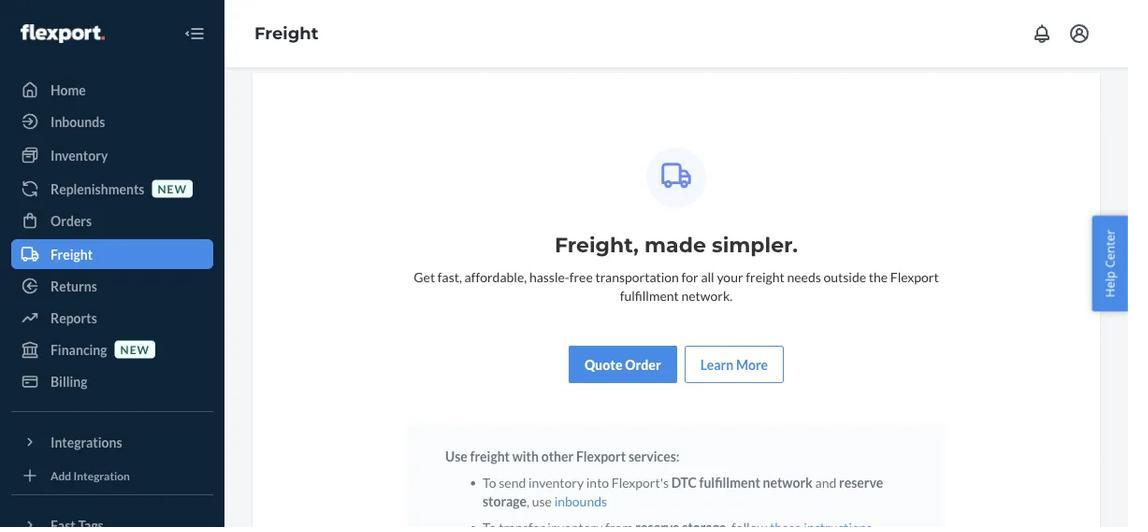 Task type: describe. For each thing, give the bounding box(es) containing it.
the
[[869, 269, 888, 285]]

,
[[527, 494, 530, 510]]

reports
[[51, 310, 97, 326]]

storage
[[483, 494, 527, 510]]

flexport inside get fast, affordable, hassle-free transportation for all your freight needs outside the flexport fulfillment network.
[[891, 269, 940, 285]]

0 horizontal spatial freight link
[[11, 240, 213, 270]]

use
[[532, 494, 552, 510]]

for
[[682, 269, 699, 285]]

learn more button
[[701, 356, 769, 374]]

other
[[542, 449, 574, 465]]

help center
[[1102, 230, 1119, 298]]

fast,
[[438, 269, 462, 285]]

hassle-
[[530, 269, 570, 285]]

needs
[[788, 269, 822, 285]]

add integration link
[[11, 465, 213, 488]]

financing
[[51, 342, 107, 358]]

help
[[1102, 271, 1119, 298]]

1 vertical spatial freight
[[51, 247, 93, 263]]

order
[[626, 357, 662, 373]]

more
[[737, 357, 769, 373]]

use
[[446, 449, 468, 465]]

learn more
[[701, 357, 769, 373]]

get
[[414, 269, 435, 285]]

flexport logo image
[[21, 24, 105, 43]]

integrations button
[[11, 428, 213, 458]]

quote
[[585, 357, 623, 373]]

add integration
[[51, 469, 130, 483]]

inventory
[[529, 475, 584, 491]]

billing link
[[11, 367, 213, 397]]

orders
[[51, 213, 92, 229]]

to
[[483, 475, 497, 491]]

home link
[[11, 75, 213, 105]]

returns link
[[11, 271, 213, 301]]

into
[[587, 475, 610, 491]]

inbounds button
[[555, 492, 608, 511]]

help center button
[[1093, 216, 1129, 312]]

orders link
[[11, 206, 213, 236]]

dtc
[[672, 475, 697, 491]]

home
[[51, 82, 86, 98]]

network.
[[682, 288, 733, 304]]

add
[[51, 469, 71, 483]]

made
[[645, 233, 707, 258]]

1 vertical spatial fulfillment
[[700, 475, 761, 491]]

use freight with other flexport services:
[[446, 449, 680, 465]]

learn more link
[[685, 346, 785, 384]]

1 horizontal spatial freight link
[[255, 23, 319, 44]]

reports link
[[11, 303, 213, 333]]

outside
[[824, 269, 867, 285]]

freight inside get fast, affordable, hassle-free transportation for all your freight needs outside the flexport fulfillment network.
[[746, 269, 785, 285]]

freight, made simpler.
[[555, 233, 799, 258]]

new for financing
[[120, 343, 150, 357]]

services:
[[629, 449, 680, 465]]

inbounds
[[555, 494, 608, 510]]

affordable,
[[465, 269, 527, 285]]

transportation
[[596, 269, 679, 285]]



Task type: vqa. For each thing, say whether or not it's contained in the screenshot.
new corresponding to Financing
yes



Task type: locate. For each thing, give the bounding box(es) containing it.
0 horizontal spatial fulfillment
[[620, 288, 679, 304]]

0 horizontal spatial freight
[[470, 449, 510, 465]]

1 horizontal spatial fulfillment
[[700, 475, 761, 491]]

inbounds
[[51, 114, 105, 130]]

fulfillment
[[620, 288, 679, 304], [700, 475, 761, 491]]

0 horizontal spatial freight
[[51, 247, 93, 263]]

1 horizontal spatial freight
[[255, 23, 319, 44]]

freight
[[255, 23, 319, 44], [51, 247, 93, 263]]

open account menu image
[[1069, 22, 1091, 45]]

close navigation image
[[183, 22, 206, 45]]

1 horizontal spatial freight
[[746, 269, 785, 285]]

get fast, affordable, hassle-free transportation for all your freight needs outside the flexport fulfillment network.
[[414, 269, 940, 304]]

new for replenishments
[[158, 182, 187, 196]]

0 horizontal spatial new
[[120, 343, 150, 357]]

simpler.
[[712, 233, 799, 258]]

inbounds link
[[11, 107, 213, 137]]

new down reports link
[[120, 343, 150, 357]]

with
[[513, 449, 539, 465]]

flexport
[[891, 269, 940, 285], [577, 449, 626, 465]]

freight link up returns "link"
[[11, 240, 213, 270]]

freight
[[746, 269, 785, 285], [470, 449, 510, 465]]

freight,
[[555, 233, 639, 258]]

freight link
[[255, 23, 319, 44], [11, 240, 213, 270]]

freight right close navigation image
[[255, 23, 319, 44]]

your
[[717, 269, 744, 285]]

fulfillment down transportation
[[620, 288, 679, 304]]

free
[[570, 269, 593, 285]]

network
[[763, 475, 813, 491]]

replenishments
[[51, 181, 145, 197]]

reserve
[[840, 475, 884, 491]]

fulfillment right the dtc
[[700, 475, 761, 491]]

and
[[816, 475, 837, 491]]

send
[[499, 475, 526, 491]]

flexport's
[[612, 475, 669, 491]]

0 vertical spatial new
[[158, 182, 187, 196]]

freight up returns
[[51, 247, 93, 263]]

1 vertical spatial new
[[120, 343, 150, 357]]

freight link right close navigation image
[[255, 23, 319, 44]]

1 vertical spatial freight link
[[11, 240, 213, 270]]

, use inbounds
[[527, 494, 608, 510]]

1 vertical spatial freight
[[470, 449, 510, 465]]

integrations
[[51, 435, 122, 451]]

integration
[[73, 469, 130, 483]]

inventory
[[51, 147, 108, 163]]

to send inventory into flexport's dtc fulfillment network and
[[483, 475, 840, 491]]

1 horizontal spatial new
[[158, 182, 187, 196]]

learn
[[701, 357, 734, 373]]

flexport right the
[[891, 269, 940, 285]]

new
[[158, 182, 187, 196], [120, 343, 150, 357]]

reserve storage
[[483, 475, 884, 510]]

0 vertical spatial flexport
[[891, 269, 940, 285]]

1 vertical spatial flexport
[[577, 449, 626, 465]]

billing
[[51, 374, 88, 390]]

0 vertical spatial freight link
[[255, 23, 319, 44]]

new up orders link
[[158, 182, 187, 196]]

returns
[[51, 278, 97, 294]]

inventory link
[[11, 140, 213, 170]]

freight up to
[[470, 449, 510, 465]]

flexport up into
[[577, 449, 626, 465]]

quote order
[[585, 357, 662, 373]]

0 vertical spatial freight
[[746, 269, 785, 285]]

all
[[702, 269, 715, 285]]

fulfillment inside get fast, affordable, hassle-free transportation for all your freight needs outside the flexport fulfillment network.
[[620, 288, 679, 304]]

0 vertical spatial fulfillment
[[620, 288, 679, 304]]

center
[[1102, 230, 1119, 268]]

freight down simpler. at the right of the page
[[746, 269, 785, 285]]

0 horizontal spatial flexport
[[577, 449, 626, 465]]

0 vertical spatial freight
[[255, 23, 319, 44]]

1 horizontal spatial flexport
[[891, 269, 940, 285]]

quote order button
[[569, 346, 677, 384]]

open notifications image
[[1032, 22, 1054, 45]]



